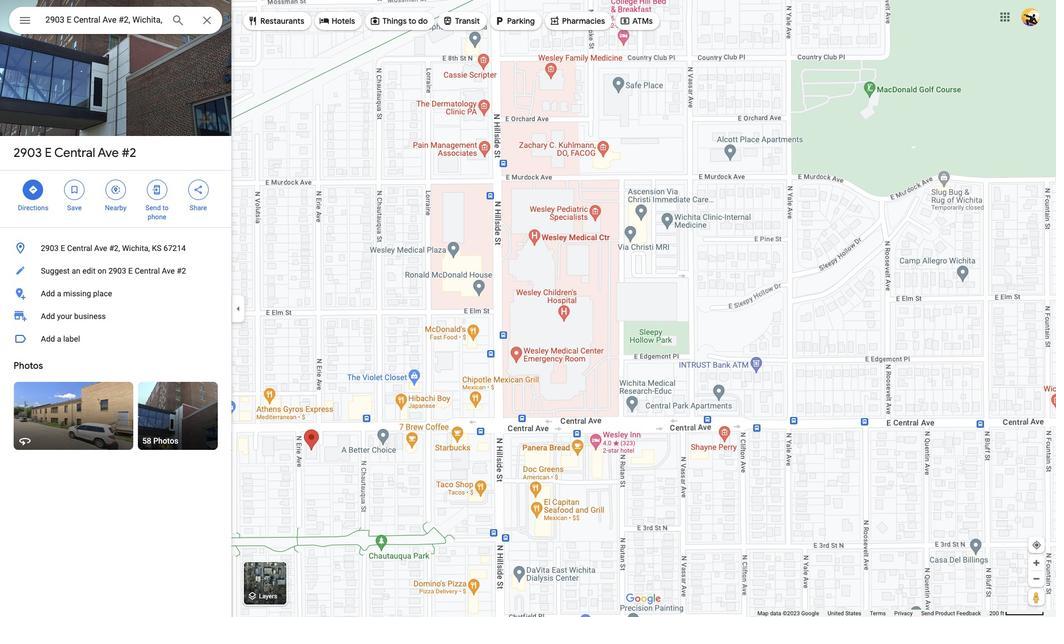Task type: vqa. For each thing, say whether or not it's contained in the screenshot.
the You'll receive price update emails. at the bottom of page
no



Task type: locate. For each thing, give the bounding box(es) containing it.
send left product
[[921, 611, 934, 617]]

a left label
[[57, 335, 61, 344]]

2903 E Central Ave #2, Wichita, KS 67214 field
[[9, 7, 222, 34]]

1 horizontal spatial to
[[409, 16, 416, 26]]

add left label
[[41, 335, 55, 344]]

do
[[418, 16, 428, 26]]

google account: ben nelson  
(ben.nelson1980@gmail.com) image
[[1022, 8, 1040, 26]]

58 photos
[[142, 437, 178, 446]]

2903 e central ave #2 main content
[[0, 0, 231, 618]]

2903 right on
[[108, 267, 126, 276]]

1 add from the top
[[41, 289, 55, 298]]

add your business
[[41, 312, 106, 321]]

send inside send product feedback button
[[921, 611, 934, 617]]

1 a from the top
[[57, 289, 61, 298]]

privacy
[[894, 611, 913, 617]]

add
[[41, 289, 55, 298], [41, 312, 55, 321], [41, 335, 55, 344]]

add for add a label
[[41, 335, 55, 344]]

edit
[[82, 267, 96, 276]]

3 add from the top
[[41, 335, 55, 344]]

 transit
[[443, 15, 480, 27]]

an
[[72, 267, 80, 276]]

1 horizontal spatial #2
[[177, 267, 186, 276]]

 atms
[[620, 15, 653, 27]]

add a label button
[[0, 328, 231, 351]]

1 vertical spatial 2903
[[41, 244, 59, 253]]

central up 
[[54, 145, 95, 161]]

central for #2,
[[67, 244, 92, 253]]

0 horizontal spatial send
[[146, 204, 161, 212]]

a inside the add a label button
[[57, 335, 61, 344]]

footer inside google maps element
[[758, 610, 990, 618]]

0 vertical spatial ave
[[98, 145, 119, 161]]

send up phone
[[146, 204, 161, 212]]

#2,
[[109, 244, 120, 253]]

a left missing
[[57, 289, 61, 298]]

send product feedback button
[[921, 610, 981, 618]]

footer containing map data ©2023 google
[[758, 610, 990, 618]]

hotels
[[332, 16, 355, 26]]

#2 inside button
[[177, 267, 186, 276]]

business
[[74, 312, 106, 321]]

2 vertical spatial ave
[[162, 267, 175, 276]]

add left your
[[41, 312, 55, 321]]

footer
[[758, 610, 990, 618]]


[[370, 15, 380, 27]]

 search field
[[9, 7, 222, 36]]

2903 up 
[[14, 145, 42, 161]]

central up "an"
[[67, 244, 92, 253]]

e inside suggest an edit on 2903 e central ave #2 button
[[128, 267, 133, 276]]

58 photos button
[[138, 382, 218, 450]]

2 vertical spatial add
[[41, 335, 55, 344]]

#2
[[122, 145, 136, 161], [177, 267, 186, 276]]

to up phone
[[162, 204, 168, 212]]


[[18, 12, 32, 28]]

0 horizontal spatial #2
[[122, 145, 136, 161]]

#2 down "67214" at left
[[177, 267, 186, 276]]

parking
[[507, 16, 535, 26]]

1 vertical spatial e
[[61, 244, 65, 253]]

ks
[[152, 244, 162, 253]]


[[620, 15, 630, 27]]

1 vertical spatial add
[[41, 312, 55, 321]]

none field inside 2903 e central ave #2, wichita, ks 67214 field
[[45, 13, 162, 27]]

suggest
[[41, 267, 70, 276]]

pharmacies
[[562, 16, 605, 26]]

suggest an edit on 2903 e central ave #2 button
[[0, 260, 231, 282]]

0 vertical spatial e
[[45, 145, 52, 161]]

2903 for 2903 e central ave #2
[[14, 145, 42, 161]]

 things to do
[[370, 15, 428, 27]]

to left do
[[409, 16, 416, 26]]

2 vertical spatial 2903
[[108, 267, 126, 276]]

2903 up suggest
[[41, 244, 59, 253]]

collapse side panel image
[[232, 303, 244, 315]]

2 a from the top
[[57, 335, 61, 344]]

map
[[758, 611, 769, 617]]

ave
[[98, 145, 119, 161], [94, 244, 107, 253], [162, 267, 175, 276]]

states
[[845, 611, 862, 617]]

photos right 58
[[153, 437, 178, 446]]

add inside add a missing place button
[[41, 289, 55, 298]]

1 vertical spatial to
[[162, 204, 168, 212]]

add down suggest
[[41, 289, 55, 298]]

1 vertical spatial send
[[921, 611, 934, 617]]

united states
[[828, 611, 862, 617]]

to
[[409, 16, 416, 26], [162, 204, 168, 212]]

1 vertical spatial ave
[[94, 244, 107, 253]]

1 horizontal spatial photos
[[153, 437, 178, 446]]

add a missing place button
[[0, 282, 231, 305]]

None field
[[45, 13, 162, 27]]

200 ft
[[990, 611, 1004, 617]]

0 vertical spatial a
[[57, 289, 61, 298]]

58
[[142, 437, 151, 446]]

central for #2
[[54, 145, 95, 161]]

a for label
[[57, 335, 61, 344]]

zoom in image
[[1032, 559, 1041, 568]]


[[111, 184, 121, 196]]

#2 up actions for 2903 e central ave #2 region
[[122, 145, 136, 161]]

photos
[[14, 361, 43, 372], [153, 437, 178, 446]]

add for add your business
[[41, 312, 55, 321]]

0 horizontal spatial to
[[162, 204, 168, 212]]


[[193, 184, 203, 196]]

photos down 'add a label'
[[14, 361, 43, 372]]

2 horizontal spatial e
[[128, 267, 133, 276]]

2 vertical spatial e
[[128, 267, 133, 276]]

send inside send to phone
[[146, 204, 161, 212]]

1 vertical spatial central
[[67, 244, 92, 253]]


[[495, 15, 505, 27]]

nearby
[[105, 204, 126, 212]]

1 vertical spatial photos
[[153, 437, 178, 446]]

e inside 2903 e central ave #2, wichita, ks 67214 button
[[61, 244, 65, 253]]

a
[[57, 289, 61, 298], [57, 335, 61, 344]]

0 vertical spatial add
[[41, 289, 55, 298]]

terms
[[870, 611, 886, 617]]

product
[[935, 611, 955, 617]]

0 vertical spatial #2
[[122, 145, 136, 161]]

send
[[146, 204, 161, 212], [921, 611, 934, 617]]

a for missing
[[57, 289, 61, 298]]

0 vertical spatial send
[[146, 204, 161, 212]]

add inside the add a label button
[[41, 335, 55, 344]]

0 vertical spatial to
[[409, 16, 416, 26]]

atms
[[632, 16, 653, 26]]

ave left #2,
[[94, 244, 107, 253]]

e
[[45, 145, 52, 161], [61, 244, 65, 253], [128, 267, 133, 276]]

e for 2903 e central ave #2
[[45, 145, 52, 161]]


[[248, 15, 258, 27]]

united
[[828, 611, 844, 617]]

2903
[[14, 145, 42, 161], [41, 244, 59, 253], [108, 267, 126, 276]]

to inside send to phone
[[162, 204, 168, 212]]

 pharmacies
[[550, 15, 605, 27]]

share
[[190, 204, 207, 212]]

2 add from the top
[[41, 312, 55, 321]]

ave down "67214" at left
[[162, 267, 175, 276]]

1 horizontal spatial e
[[61, 244, 65, 253]]

a inside add a missing place button
[[57, 289, 61, 298]]

0 horizontal spatial e
[[45, 145, 52, 161]]

0 vertical spatial central
[[54, 145, 95, 161]]

central
[[54, 145, 95, 161], [67, 244, 92, 253], [135, 267, 160, 276]]

1 vertical spatial a
[[57, 335, 61, 344]]

your
[[57, 312, 72, 321]]

2903 for 2903 e central ave #2, wichita, ks 67214
[[41, 244, 59, 253]]

add inside the add your business link
[[41, 312, 55, 321]]

0 vertical spatial 2903
[[14, 145, 42, 161]]

e for 2903 e central ave #2, wichita, ks 67214
[[61, 244, 65, 253]]

0 horizontal spatial photos
[[14, 361, 43, 372]]

ave up 
[[98, 145, 119, 161]]

1 vertical spatial #2
[[177, 267, 186, 276]]

central down ks
[[135, 267, 160, 276]]

2 vertical spatial central
[[135, 267, 160, 276]]

 hotels
[[319, 15, 355, 27]]

1 horizontal spatial send
[[921, 611, 934, 617]]



Task type: describe. For each thing, give the bounding box(es) containing it.
actions for 2903 e central ave #2 region
[[0, 171, 231, 227]]

0 vertical spatial photos
[[14, 361, 43, 372]]


[[443, 15, 453, 27]]

send product feedback
[[921, 611, 981, 617]]

ave for #2,
[[94, 244, 107, 253]]

things
[[382, 16, 407, 26]]

 restaurants
[[248, 15, 304, 27]]

200
[[990, 611, 999, 617]]


[[69, 184, 80, 196]]

to inside  things to do
[[409, 16, 416, 26]]

data
[[770, 611, 781, 617]]

google
[[801, 611, 819, 617]]

©2023
[[783, 611, 800, 617]]

directions
[[18, 204, 48, 212]]

send for send to phone
[[146, 204, 161, 212]]

terms button
[[870, 610, 886, 618]]

phone
[[148, 213, 166, 221]]

200 ft button
[[990, 611, 1044, 617]]

add for add a missing place
[[41, 289, 55, 298]]

united states button
[[828, 610, 862, 618]]

add a missing place
[[41, 289, 112, 298]]

transit
[[455, 16, 480, 26]]

photos inside button
[[153, 437, 178, 446]]

send for send product feedback
[[921, 611, 934, 617]]

2903 e central ave #2
[[14, 145, 136, 161]]

67214
[[164, 244, 186, 253]]

save
[[67, 204, 82, 212]]

add your business link
[[0, 305, 231, 328]]

label
[[63, 335, 80, 344]]

restaurants
[[260, 16, 304, 26]]

 button
[[9, 7, 41, 36]]

add a label
[[41, 335, 80, 344]]

on
[[98, 267, 106, 276]]

2903 e central ave #2, wichita, ks 67214
[[41, 244, 186, 253]]

send to phone
[[146, 204, 168, 221]]

feedback
[[957, 611, 981, 617]]

zoom out image
[[1032, 575, 1041, 584]]


[[319, 15, 329, 27]]

place
[[93, 289, 112, 298]]


[[550, 15, 560, 27]]

privacy button
[[894, 610, 913, 618]]

show street view coverage image
[[1028, 589, 1045, 606]]

missing
[[63, 289, 91, 298]]

ave for #2
[[98, 145, 119, 161]]

ft
[[1000, 611, 1004, 617]]


[[28, 184, 38, 196]]

layers
[[259, 594, 277, 601]]

suggest an edit on 2903 e central ave #2
[[41, 267, 186, 276]]

google maps element
[[0, 0, 1056, 618]]

map data ©2023 google
[[758, 611, 819, 617]]


[[152, 184, 162, 196]]

2903 e central ave #2, wichita, ks 67214 button
[[0, 237, 231, 260]]

 parking
[[495, 15, 535, 27]]

show your location image
[[1032, 541, 1042, 551]]

wichita,
[[122, 244, 150, 253]]



